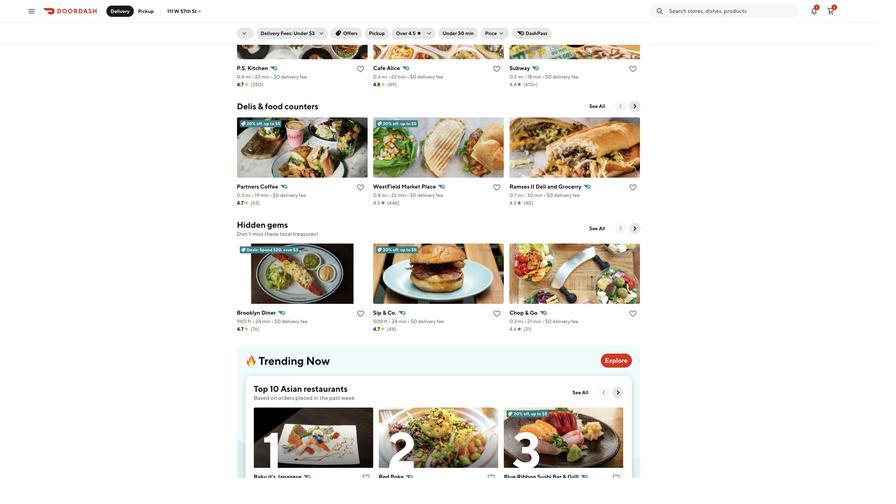 Task type: describe. For each thing, give the bounding box(es) containing it.
4.5
[[409, 30, 416, 36]]

now
[[306, 354, 330, 367]]

900
[[237, 318, 247, 324]]

fee for westfield market place
[[436, 192, 444, 198]]

min for westfield market place
[[398, 192, 406, 198]]

0 vertical spatial see
[[590, 103, 598, 109]]

under 30 min
[[443, 30, 474, 36]]

0 vertical spatial see all link
[[586, 100, 610, 112]]

deals:
[[247, 247, 259, 252]]

cafe alice
[[374, 65, 400, 71]]

$​0 for westfield market place
[[410, 192, 417, 198]]

pickup for the top pickup button
[[138, 8, 154, 14]]

0.2
[[510, 74, 517, 79]]

top 10 asian restaurants based on orders placed in the past week
[[254, 384, 355, 401]]

4.3 for westfield market place
[[374, 200, 380, 206]]

all for hidden gems
[[599, 226, 606, 231]]

4.7 for sip
[[374, 326, 380, 332]]

min for p.s. kitchen
[[262, 74, 270, 79]]

these
[[265, 230, 279, 237]]

and
[[548, 183, 558, 190]]

sip
[[374, 309, 382, 316]]

next button of carousel image for ramses ii deli and grocerry
[[632, 103, 639, 110]]

westfield market place
[[374, 183, 436, 190]]

off, for coffee
[[257, 121, 263, 126]]

kitchen
[[248, 65, 268, 71]]

21
[[528, 318, 532, 324]]

20% off, up to $5 for market
[[383, 121, 417, 126]]

off, for &
[[393, 247, 400, 252]]

$​0 for ramses ii deli and grocerry
[[547, 192, 554, 198]]

mi for westfield market place
[[382, 192, 388, 198]]

1 for 0 items, open order cart image
[[834, 5, 836, 9]]

10
[[270, 384, 279, 393]]

22 for market
[[392, 192, 397, 198]]

1 vertical spatial $3
[[293, 247, 298, 252]]

orders
[[278, 394, 295, 401]]

4.7 for p.s.
[[237, 82, 244, 87]]

delivery for partners coffee
[[280, 192, 298, 198]]

the
[[320, 394, 328, 401]]

(48)
[[387, 326, 397, 332]]

to for &
[[407, 247, 411, 252]]

24 for diner
[[256, 318, 261, 324]]

to for market
[[407, 121, 411, 126]]

westfield
[[374, 183, 401, 190]]

explore
[[606, 357, 628, 364]]

$​0 for subway
[[546, 74, 552, 79]]

🔥 trending now
[[245, 354, 330, 367]]

(49)
[[388, 82, 397, 87]]

delivery for delivery fees: under $3
[[261, 30, 280, 36]]

food
[[265, 101, 283, 111]]

chop
[[510, 309, 524, 316]]

57th
[[181, 8, 191, 14]]

18
[[528, 74, 533, 79]]

0.8 mi • 22 min • $​0 delivery fee
[[374, 192, 444, 198]]

fees:
[[281, 30, 293, 36]]

over 4.5
[[396, 30, 416, 36]]

off, for market
[[393, 121, 400, 126]]

20% for partners
[[247, 121, 256, 126]]

$5 for sip & co.
[[412, 247, 417, 252]]

111 w 57th st
[[167, 8, 197, 14]]

0.7 mi • 30 min • $​0 delivery fee
[[510, 192, 580, 198]]

(610+)
[[524, 82, 538, 87]]

cafe
[[374, 65, 386, 71]]

all for top 10 asian restaurants
[[583, 390, 589, 395]]

spend
[[260, 247, 273, 252]]

22 for alice
[[392, 74, 397, 79]]

fee for cafe alice
[[436, 74, 444, 79]]

click to add this store to your saved list image for co.
[[493, 309, 502, 318]]

price
[[486, 30, 497, 36]]

grocerry
[[559, 183, 582, 190]]

min for subway
[[534, 74, 542, 79]]

Store search: begin typing to search for stores available on DoorDash text field
[[670, 7, 795, 15]]

$5 for partners coffee
[[275, 121, 281, 126]]

up for coffee
[[264, 121, 269, 126]]

next button of carousel image for chop & go
[[632, 225, 639, 232]]

go
[[530, 309, 538, 316]]

under inside button
[[443, 30, 457, 36]]

mi for ramses ii deli and grocerry
[[518, 192, 524, 198]]

top
[[254, 384, 268, 393]]

don't
[[237, 230, 251, 237]]

see all for hidden gems
[[590, 226, 606, 231]]

1 button
[[825, 4, 839, 18]]

hidden gems don't miss these local treasures!
[[237, 220, 318, 237]]

to for coffee
[[270, 121, 274, 126]]

(63)
[[251, 200, 260, 206]]

asian
[[281, 384, 302, 393]]

trending
[[259, 354, 304, 367]]

restaurants
[[304, 384, 348, 393]]

4.8
[[374, 82, 381, 87]]

19
[[255, 192, 260, 198]]

offers button
[[331, 28, 362, 39]]

mi for subway
[[518, 74, 524, 79]]

500
[[374, 318, 384, 324]]

22 for kitchen
[[255, 74, 261, 79]]

& for chop
[[525, 309, 529, 316]]

min for partners coffee
[[261, 192, 269, 198]]

in
[[314, 394, 319, 401]]

market
[[402, 183, 421, 190]]

see for hidden gems
[[590, 226, 598, 231]]

0 items, open order cart image
[[827, 7, 836, 15]]

mi for partners coffee
[[245, 192, 251, 198]]

0.2 mi • 18 min • $​0 delivery fee
[[510, 74, 579, 79]]

sip & co.
[[374, 309, 397, 316]]

dashpass
[[526, 30, 548, 36]]

0.3 mi • 19 min • $​0 delivery fee
[[237, 192, 306, 198]]

900 ft • 24 min • $​0 delivery fee
[[237, 318, 308, 324]]

diner
[[262, 309, 276, 316]]

111 w 57th st button
[[167, 8, 203, 14]]

🔥
[[245, 354, 257, 367]]

0.7
[[510, 192, 517, 198]]

(76)
[[251, 326, 260, 332]]

deli
[[536, 183, 547, 190]]

1 for notification bell image
[[817, 5, 818, 9]]

$20,
[[274, 247, 283, 252]]

gems
[[267, 220, 288, 229]]

4.4
[[510, 82, 517, 87]]

delivery for subway
[[553, 74, 571, 79]]

placed
[[296, 394, 313, 401]]

delivery for p.s. kitchen
[[281, 74, 299, 79]]

delis
[[237, 101, 256, 111]]

0.3 mi • 21 min • $​0 delivery fee
[[510, 318, 579, 324]]

treasures!
[[293, 230, 318, 237]]

miss
[[252, 230, 264, 237]]

fee for ramses ii deli and grocerry
[[573, 192, 580, 198]]

min for brooklyn diner
[[262, 318, 271, 324]]

subway
[[510, 65, 530, 71]]

fee for chop & go
[[572, 318, 579, 324]]



Task type: vqa. For each thing, say whether or not it's contained in the screenshot.
leftmost Pickup
yes



Task type: locate. For each thing, give the bounding box(es) containing it.
0.6 down the p.s.
[[237, 74, 245, 79]]

(40)
[[524, 200, 534, 206]]

0.6 up 4.8
[[374, 74, 381, 79]]

2 vertical spatial all
[[583, 390, 589, 395]]

delivery inside button
[[111, 8, 130, 14]]

0 horizontal spatial 24
[[256, 318, 261, 324]]

22
[[255, 74, 261, 79], [392, 74, 397, 79], [392, 192, 397, 198]]

pickup left 111
[[138, 8, 154, 14]]

2 previous button of carousel image from the top
[[618, 225, 625, 232]]

24 for &
[[392, 318, 398, 324]]

pickup for the bottom pickup button
[[369, 30, 385, 36]]

2 ft from the left
[[385, 318, 388, 324]]

$​0 for sip & co.
[[411, 318, 418, 324]]

$3 right fees:
[[309, 30, 315, 36]]

mi right 0.7
[[518, 192, 524, 198]]

fee for brooklyn diner
[[301, 318, 308, 324]]

0.6 mi • 22 min • $​0 delivery fee down alice
[[374, 74, 444, 79]]

click to add this store to your saved list image
[[357, 65, 365, 73], [493, 65, 502, 73], [630, 65, 638, 73], [630, 183, 638, 192], [357, 309, 365, 318], [362, 473, 371, 478], [488, 473, 496, 478], [613, 473, 621, 478]]

0 vertical spatial all
[[599, 103, 606, 109]]

ramses
[[510, 183, 530, 190]]

$​0 for chop & go
[[546, 318, 552, 324]]

0 horizontal spatial under
[[294, 30, 308, 36]]

min down westfield market place
[[398, 192, 406, 198]]

hidden
[[237, 220, 266, 229]]

4.7 for partners
[[237, 200, 244, 206]]

under 30 min button
[[439, 28, 478, 39]]

4.3 down 0.7
[[510, 200, 517, 206]]

0 horizontal spatial pickup button
[[134, 5, 158, 17]]

1 horizontal spatial 0.6 mi • 22 min • $​0 delivery fee
[[374, 74, 444, 79]]

ft right 500
[[385, 318, 388, 324]]

off,
[[257, 121, 263, 126], [393, 121, 400, 126], [393, 247, 400, 252], [524, 411, 531, 416]]

see all link
[[586, 100, 610, 112], [586, 223, 610, 234], [569, 387, 593, 398]]

0.3 for partners coffee
[[237, 192, 244, 198]]

offers
[[343, 30, 358, 36]]

explore link
[[601, 353, 632, 368]]

4.3 down 0.8
[[374, 200, 380, 206]]

mi for cafe alice
[[382, 74, 388, 79]]

& right sip
[[383, 309, 387, 316]]

local
[[280, 230, 292, 237]]

2 vertical spatial see
[[573, 390, 582, 395]]

0 horizontal spatial 0.3
[[237, 192, 244, 198]]

2 0.6 from the left
[[374, 74, 381, 79]]

ramses ii deli and grocerry
[[510, 183, 582, 190]]

1 horizontal spatial delivery
[[261, 30, 280, 36]]

coffee
[[260, 183, 278, 190]]

0.3 for chop & go
[[510, 318, 517, 324]]

1 horizontal spatial under
[[443, 30, 457, 36]]

1 horizontal spatial 4.3
[[510, 200, 517, 206]]

mi right 0.8
[[382, 192, 388, 198]]

500 ft • 24 min • $​0 delivery fee
[[374, 318, 444, 324]]

counters
[[285, 101, 319, 111]]

0 horizontal spatial &
[[258, 101, 264, 111]]

0 vertical spatial previous button of carousel image
[[618, 103, 625, 110]]

next button of carousel image
[[615, 389, 622, 396]]

0.6 for cafe alice
[[374, 74, 381, 79]]

& for sip
[[383, 309, 387, 316]]

(21)
[[524, 326, 532, 332]]

30 left price
[[458, 30, 465, 36]]

previous button of carousel image for ramses ii deli and grocerry
[[618, 103, 625, 110]]

0 vertical spatial 30
[[458, 30, 465, 36]]

pickup
[[138, 8, 154, 14], [369, 30, 385, 36]]

ii
[[531, 183, 535, 190]]

1 vertical spatial next button of carousel image
[[632, 225, 639, 232]]

1 horizontal spatial 30
[[528, 192, 534, 198]]

min for cafe alice
[[398, 74, 406, 79]]

$​0 for cafe alice
[[410, 74, 417, 79]]

pickup button left 111
[[134, 5, 158, 17]]

2 vertical spatial see all
[[573, 390, 589, 395]]

1 vertical spatial delivery
[[261, 30, 280, 36]]

1 vertical spatial see all link
[[586, 223, 610, 234]]

1 vertical spatial pickup button
[[365, 28, 389, 39]]

0 vertical spatial pickup
[[138, 8, 154, 14]]

4.7 for brooklyn
[[237, 326, 244, 332]]

24 up (48)
[[392, 318, 398, 324]]

previous button of carousel image
[[618, 103, 625, 110], [618, 225, 625, 232]]

fee for subway
[[572, 74, 579, 79]]

1 vertical spatial see all
[[590, 226, 606, 231]]

open menu image
[[27, 7, 36, 15]]

1 vertical spatial see
[[590, 226, 598, 231]]

24 up (76)
[[256, 318, 261, 324]]

min inside button
[[466, 30, 474, 36]]

on
[[271, 394, 277, 401]]

over 4.5 button
[[392, 28, 436, 39]]

1 1 from the left
[[817, 5, 818, 9]]

min up (350)
[[262, 74, 270, 79]]

(350)
[[251, 82, 264, 87]]

see all link for top 10 asian restaurants
[[569, 387, 593, 398]]

min right 21
[[533, 318, 542, 324]]

previous button of carousel image for chop & go
[[618, 225, 625, 232]]

min for sip & co.
[[399, 318, 407, 324]]

delivery for brooklyn diner
[[282, 318, 300, 324]]

min down diner
[[262, 318, 271, 324]]

1 under from the left
[[294, 30, 308, 36]]

20% off, up to $5 for &
[[383, 247, 417, 252]]

4.3
[[374, 200, 380, 206], [510, 200, 517, 206]]

0 vertical spatial $3
[[309, 30, 315, 36]]

up for market
[[401, 121, 406, 126]]

1 inside button
[[834, 5, 836, 9]]

mi for chop & go
[[518, 318, 524, 324]]

save
[[284, 247, 293, 252]]

p.s. kitchen
[[237, 65, 268, 71]]

fee for p.s. kitchen
[[300, 74, 307, 79]]

click to add this store to your saved list image for place
[[493, 183, 502, 192]]

up
[[264, 121, 269, 126], [401, 121, 406, 126], [401, 247, 406, 252], [531, 411, 537, 416]]

30
[[458, 30, 465, 36], [528, 192, 534, 198]]

delivery for ramses ii deli and grocerry
[[555, 192, 572, 198]]

0 vertical spatial pickup button
[[134, 5, 158, 17]]

1 left 0 items, open order cart image
[[817, 5, 818, 9]]

0 horizontal spatial pickup
[[138, 8, 154, 14]]

& inside delis & food counters link
[[258, 101, 264, 111]]

delivery for sip & co.
[[419, 318, 436, 324]]

$​0 for p.s. kitchen
[[274, 74, 280, 79]]

0 horizontal spatial 4.3
[[374, 200, 380, 206]]

& left go at the right bottom of the page
[[525, 309, 529, 316]]

min left price
[[466, 30, 474, 36]]

$​0 for partners coffee
[[273, 192, 279, 198]]

min right 500
[[399, 318, 407, 324]]

based
[[254, 394, 270, 401]]

1 24 from the left
[[256, 318, 261, 324]]

0 horizontal spatial 30
[[458, 30, 465, 36]]

0 vertical spatial see all
[[590, 103, 606, 109]]

0 vertical spatial 0.3
[[237, 192, 244, 198]]

20% for sip
[[383, 247, 392, 252]]

week
[[342, 394, 355, 401]]

& left food
[[258, 101, 264, 111]]

dashpass button
[[512, 28, 552, 39]]

ft for sip
[[385, 318, 388, 324]]

2 under from the left
[[443, 30, 457, 36]]

2 vertical spatial see all link
[[569, 387, 593, 398]]

0.6 mi • 22 min • $​0 delivery fee for p.s. kitchen
[[237, 74, 307, 79]]

1 vertical spatial all
[[599, 226, 606, 231]]

min right "19"
[[261, 192, 269, 198]]

4.7 down 500
[[374, 326, 380, 332]]

delis & food counters link
[[237, 100, 319, 112]]

fee for sip & co.
[[437, 318, 444, 324]]

2 4.3 from the left
[[510, 200, 517, 206]]

next button of carousel image
[[632, 103, 639, 110], [632, 225, 639, 232]]

0 horizontal spatial 1
[[817, 5, 818, 9]]

$​0
[[274, 74, 280, 79], [410, 74, 417, 79], [546, 74, 552, 79], [273, 192, 279, 198], [410, 192, 417, 198], [547, 192, 554, 198], [275, 318, 281, 324], [411, 318, 418, 324], [546, 318, 552, 324]]

delis & food counters
[[237, 101, 319, 111]]

pickup left over
[[369, 30, 385, 36]]

ft
[[248, 318, 252, 324], [385, 318, 388, 324]]

1 vertical spatial 30
[[528, 192, 534, 198]]

click to add this store to your saved list image for go
[[630, 309, 638, 318]]

4.3 for ramses ii deli and grocerry
[[510, 200, 517, 206]]

delivery for chop & go
[[553, 318, 571, 324]]

pickup button left over
[[365, 28, 389, 39]]

mi down the partners
[[245, 192, 251, 198]]

20% off, up to $5 for coffee
[[247, 121, 281, 126]]

30 up (40)
[[528, 192, 534, 198]]

20% off, up to $5
[[247, 121, 281, 126], [383, 121, 417, 126], [383, 247, 417, 252], [514, 411, 548, 416]]

0.3 down the partners
[[237, 192, 244, 198]]

delivery for westfield market place
[[418, 192, 435, 198]]

0.6 mi • 22 min • $​0 delivery fee
[[237, 74, 307, 79], [374, 74, 444, 79]]

30 inside button
[[458, 30, 465, 36]]

0 horizontal spatial ft
[[248, 318, 252, 324]]

0.8
[[374, 192, 381, 198]]

4.7 left (63)
[[237, 200, 244, 206]]

1 ft from the left
[[248, 318, 252, 324]]

1 vertical spatial previous button of carousel image
[[618, 225, 625, 232]]

1 vertical spatial 0.3
[[510, 318, 517, 324]]

alice
[[387, 65, 400, 71]]

0 horizontal spatial 0.6 mi • 22 min • $​0 delivery fee
[[237, 74, 307, 79]]

20%
[[247, 121, 256, 126], [383, 121, 392, 126], [383, 247, 392, 252], [514, 411, 523, 416]]

$5 for westfield market place
[[412, 121, 417, 126]]

4.6
[[510, 326, 517, 332]]

partners coffee
[[237, 183, 278, 190]]

see for top 10 asian restaurants
[[573, 390, 582, 395]]

1 horizontal spatial ft
[[385, 318, 388, 324]]

1 horizontal spatial 24
[[392, 318, 398, 324]]

ft right 900
[[248, 318, 252, 324]]

mi down p.s. kitchen
[[246, 74, 251, 79]]

•
[[252, 74, 254, 79], [271, 74, 273, 79], [389, 74, 391, 79], [407, 74, 409, 79], [525, 74, 527, 79], [543, 74, 545, 79], [252, 192, 254, 198], [270, 192, 272, 198], [388, 192, 391, 198], [407, 192, 409, 198], [525, 192, 527, 198], [544, 192, 546, 198], [253, 318, 255, 324], [272, 318, 274, 324], [389, 318, 391, 324], [408, 318, 410, 324], [525, 318, 527, 324], [543, 318, 545, 324]]

1 4.3 from the left
[[374, 200, 380, 206]]

min down deli
[[535, 192, 543, 198]]

0.6
[[237, 74, 245, 79], [374, 74, 381, 79]]

0.3 up 4.6
[[510, 318, 517, 324]]

2 1 from the left
[[834, 5, 836, 9]]

0.3
[[237, 192, 244, 198], [510, 318, 517, 324]]

1 previous button of carousel image from the top
[[618, 103, 625, 110]]

see
[[590, 103, 598, 109], [590, 226, 598, 231], [573, 390, 582, 395]]

22 up (446)
[[392, 192, 397, 198]]

$3 right save
[[293, 247, 298, 252]]

0 horizontal spatial 0.6
[[237, 74, 245, 79]]

1 horizontal spatial 0.3
[[510, 318, 517, 324]]

min right 18
[[534, 74, 542, 79]]

1 next button of carousel image from the top
[[632, 103, 639, 110]]

$5
[[275, 121, 281, 126], [412, 121, 417, 126], [412, 247, 417, 252], [543, 411, 548, 416]]

0 vertical spatial delivery
[[111, 8, 130, 14]]

over
[[396, 30, 408, 36]]

1 right notification bell image
[[834, 5, 836, 9]]

4.7 down 900
[[237, 326, 244, 332]]

ft for brooklyn
[[248, 318, 252, 324]]

mi left 21
[[518, 318, 524, 324]]

mi right 0.2
[[518, 74, 524, 79]]

see all link for hidden gems
[[586, 223, 610, 234]]

mi for p.s. kitchen
[[246, 74, 251, 79]]

2 0.6 mi • 22 min • $​0 delivery fee from the left
[[374, 74, 444, 79]]

brooklyn diner
[[237, 309, 276, 316]]

partners
[[237, 183, 259, 190]]

1 0.6 mi • 22 min • $​0 delivery fee from the left
[[237, 74, 307, 79]]

1 0.6 from the left
[[237, 74, 245, 79]]

delivery
[[281, 74, 299, 79], [418, 74, 435, 79], [553, 74, 571, 79], [280, 192, 298, 198], [418, 192, 435, 198], [555, 192, 572, 198], [282, 318, 300, 324], [419, 318, 436, 324], [553, 318, 571, 324]]

w
[[174, 8, 180, 14]]

up for &
[[401, 247, 406, 252]]

min down alice
[[398, 74, 406, 79]]

1 vertical spatial pickup
[[369, 30, 385, 36]]

0.6 mi • 22 min • $​0 delivery fee down the kitchen
[[237, 74, 307, 79]]

2 horizontal spatial &
[[525, 309, 529, 316]]

1 horizontal spatial $3
[[309, 30, 315, 36]]

$3
[[309, 30, 315, 36], [293, 247, 298, 252]]

delivery for delivery
[[111, 8, 130, 14]]

brooklyn
[[237, 309, 261, 316]]

1 horizontal spatial pickup
[[369, 30, 385, 36]]

22 up (350)
[[255, 74, 261, 79]]

0.6 for p.s. kitchen
[[237, 74, 245, 79]]

2 next button of carousel image from the top
[[632, 225, 639, 232]]

delivery button
[[107, 5, 134, 17]]

0 vertical spatial next button of carousel image
[[632, 103, 639, 110]]

see all for top 10 asian restaurants
[[573, 390, 589, 395]]

1 horizontal spatial 1
[[834, 5, 836, 9]]

1 horizontal spatial 0.6
[[374, 74, 381, 79]]

111
[[167, 8, 173, 14]]

delivery fees: under $3
[[261, 30, 315, 36]]

1
[[817, 5, 818, 9], [834, 5, 836, 9]]

0.6 mi • 22 min • $​0 delivery fee for cafe alice
[[374, 74, 444, 79]]

$​0 for brooklyn diner
[[275, 318, 281, 324]]

🔥 trending now link
[[245, 353, 596, 368]]

pickup button
[[134, 5, 158, 17], [365, 28, 389, 39]]

previous button of carousel image
[[601, 389, 608, 396]]

delivery for cafe alice
[[418, 74, 435, 79]]

22 up (49)
[[392, 74, 397, 79]]

20% for westfield
[[383, 121, 392, 126]]

notification bell image
[[811, 7, 819, 15]]

min for chop & go
[[533, 318, 542, 324]]

click to add this store to your saved list image
[[357, 183, 365, 192], [493, 183, 502, 192], [493, 309, 502, 318], [630, 309, 638, 318]]

1 horizontal spatial &
[[383, 309, 387, 316]]

past
[[330, 394, 340, 401]]

2 24 from the left
[[392, 318, 398, 324]]

mi
[[246, 74, 251, 79], [382, 74, 388, 79], [518, 74, 524, 79], [245, 192, 251, 198], [382, 192, 388, 198], [518, 192, 524, 198], [518, 318, 524, 324]]

mi down cafe alice
[[382, 74, 388, 79]]

1 horizontal spatial pickup button
[[365, 28, 389, 39]]

min for ramses ii deli and grocerry
[[535, 192, 543, 198]]

0 horizontal spatial $3
[[293, 247, 298, 252]]

4.7 down the p.s.
[[237, 82, 244, 87]]

0 horizontal spatial delivery
[[111, 8, 130, 14]]

4.7
[[237, 82, 244, 87], [237, 200, 244, 206], [237, 326, 244, 332], [374, 326, 380, 332]]

min
[[466, 30, 474, 36], [262, 74, 270, 79], [398, 74, 406, 79], [534, 74, 542, 79], [261, 192, 269, 198], [398, 192, 406, 198], [535, 192, 543, 198], [262, 318, 271, 324], [399, 318, 407, 324], [533, 318, 542, 324]]

fee for partners coffee
[[299, 192, 306, 198]]

place
[[422, 183, 436, 190]]



